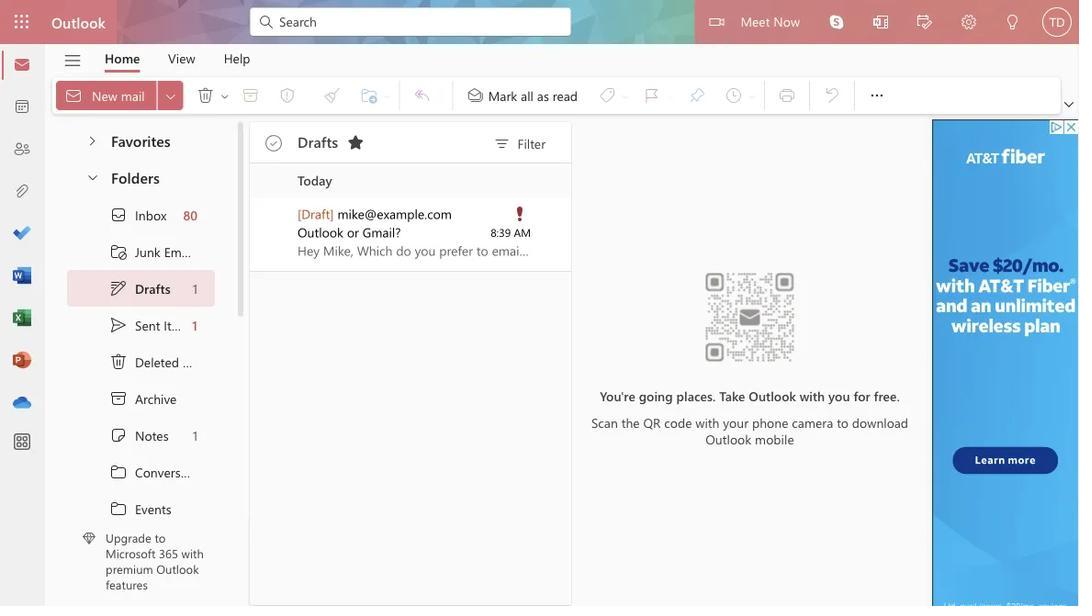 Task type: describe. For each thing, give the bounding box(es) containing it.
 button
[[187, 81, 218, 110]]

1 for 
[[193, 427, 198, 444]]

1 vertical spatial with
[[696, 414, 720, 431]]

 junk email
[[109, 243, 195, 261]]

2  tree item from the top
[[67, 491, 215, 527]]


[[109, 426, 128, 445]]

 for  
[[196, 86, 215, 105]]

filter
[[518, 135, 546, 152]]

outlook up phone
[[749, 388, 797, 405]]

meet now
[[741, 12, 800, 29]]

read
[[553, 87, 578, 104]]

 tree item
[[67, 270, 215, 307]]

microsoft
[[106, 546, 156, 562]]


[[1006, 15, 1021, 29]]

 button
[[815, 0, 859, 44]]

all
[[521, 87, 534, 104]]

features
[[106, 577, 148, 593]]

 for  button in the favorites tree item
[[85, 134, 99, 148]]


[[1065, 100, 1074, 109]]

favorites tree item
[[67, 123, 215, 160]]

powerpoint image
[[13, 352, 31, 370]]

365
[[159, 546, 178, 562]]

Select all messages checkbox
[[261, 130, 287, 156]]

email
[[164, 243, 195, 260]]

today
[[298, 172, 332, 189]]

with inside upgrade to microsoft 365 with premium outlook features
[[182, 546, 204, 562]]

items for 
[[183, 354, 214, 371]]

you're
[[600, 388, 636, 405]]

drafts inside drafts 
[[298, 132, 338, 151]]

archive
[[135, 390, 177, 407]]

am
[[514, 225, 531, 240]]

 tree item
[[67, 344, 215, 380]]

scan
[[592, 414, 618, 431]]

 button
[[1061, 96, 1078, 114]]

1  tree item from the top
[[67, 454, 215, 491]]

 for  events
[[109, 500, 128, 518]]

now
[[774, 12, 800, 29]]

going
[[639, 388, 673, 405]]


[[109, 390, 128, 408]]

places.
[[677, 388, 716, 405]]

excel image
[[13, 310, 31, 328]]

 button for favorites
[[75, 123, 109, 157]]


[[918, 15, 933, 29]]

drafts 
[[298, 132, 365, 152]]

 tree item
[[67, 380, 215, 417]]

 deleted items
[[109, 353, 214, 371]]

move & delete group
[[56, 77, 396, 114]]

meet
[[741, 12, 770, 29]]

items for 
[[164, 317, 195, 334]]

the
[[622, 414, 640, 431]]

[draft]
[[298, 205, 334, 222]]

download
[[853, 414, 909, 431]]

qr
[[644, 414, 661, 431]]

tree containing 
[[67, 197, 215, 606]]


[[109, 243, 128, 261]]

 tree item
[[67, 307, 215, 344]]

calendar image
[[13, 98, 31, 117]]

 tree item
[[67, 417, 215, 454]]

gmail?
[[363, 224, 401, 241]]

home
[[105, 50, 140, 67]]

message list no items selected list box
[[250, 164, 572, 606]]

 tree item
[[67, 197, 215, 233]]


[[493, 135, 511, 153]]

favorites
[[111, 130, 171, 150]]

junk
[[135, 243, 161, 260]]

word image
[[13, 267, 31, 286]]


[[267, 135, 282, 150]]

outlook or gmail?
[[298, 224, 401, 241]]

inbox
[[135, 207, 167, 224]]

free.
[[874, 388, 900, 405]]

notes
[[135, 427, 169, 444]]


[[868, 86, 887, 105]]

mike@example.com
[[338, 205, 452, 222]]

 tree item
[[67, 233, 215, 270]]


[[109, 206, 128, 224]]


[[962, 15, 977, 29]]

 button
[[859, 77, 896, 114]]

 search field
[[250, 0, 572, 41]]

upgrade
[[106, 530, 151, 546]]

8:39 am
[[491, 225, 531, 240]]

sent
[[135, 317, 160, 334]]

view button
[[154, 44, 209, 73]]

code
[[665, 414, 692, 431]]

drafts inside  drafts
[[135, 280, 171, 297]]

camera
[[792, 414, 834, 431]]

help button
[[210, 44, 264, 73]]


[[710, 15, 724, 29]]

to inside the you're going places. take outlook with you for free. scan the qr code with your phone camera to download outlook mobile
[[837, 414, 849, 431]]



Task type: locate. For each thing, give the bounding box(es) containing it.
new
[[92, 87, 118, 104]]

1 1 from the top
[[193, 280, 198, 297]]

1
[[193, 280, 198, 297], [192, 317, 198, 334], [193, 427, 198, 444]]

80
[[183, 207, 198, 224]]

 inside favorites tree item
[[85, 134, 99, 148]]

events
[[135, 501, 172, 518]]


[[257, 13, 276, 31]]

drafts right 
[[135, 280, 171, 297]]

 button
[[54, 45, 91, 76]]

 left folders
[[85, 170, 100, 184]]

outlook inside outlook banner
[[51, 12, 106, 32]]

1 right notes
[[193, 427, 198, 444]]


[[109, 279, 128, 298]]

2  from the top
[[109, 500, 128, 518]]


[[874, 15, 889, 29]]

drafts heading
[[298, 122, 371, 163]]

upgrade to microsoft 365 with premium outlook features
[[106, 530, 204, 593]]


[[63, 51, 82, 70]]

outlook
[[51, 12, 106, 32], [298, 224, 344, 241], [749, 388, 797, 405], [706, 431, 752, 448], [156, 561, 199, 577]]

 mark all as read
[[467, 86, 578, 105]]

1 vertical spatial  button
[[76, 160, 108, 194]]

1 inside  tree item
[[193, 280, 198, 297]]

folders tree item
[[67, 160, 215, 197]]

premium features image
[[83, 532, 96, 545]]

 inside tree item
[[109, 353, 128, 371]]

to
[[837, 414, 849, 431], [155, 530, 166, 546]]

 up upgrade
[[109, 500, 128, 518]]

mail
[[121, 87, 145, 104]]

1 vertical spatial 
[[109, 500, 128, 518]]

or
[[347, 224, 359, 241]]

 sent items 1
[[109, 316, 198, 334]]

outlook inside message list no items selected list box
[[298, 224, 344, 241]]

1 horizontal spatial drafts
[[298, 132, 338, 151]]

 inbox
[[109, 206, 167, 224]]

you're going places. take outlook with you for free. scan the qr code with your phone camera to download outlook mobile
[[592, 388, 909, 448]]

0 horizontal spatial drafts
[[135, 280, 171, 297]]

home button
[[91, 44, 154, 73]]

to do image
[[13, 225, 31, 244]]

1 vertical spatial to
[[155, 530, 166, 546]]

1 inside  tree item
[[193, 427, 198, 444]]

2 vertical spatial with
[[182, 546, 204, 562]]

1 vertical spatial 1
[[192, 317, 198, 334]]

tab list
[[91, 44, 265, 73]]

 for  deleted items
[[109, 353, 128, 371]]

 inside folders tree item
[[85, 170, 100, 184]]

drafts left  button at the top left of page
[[298, 132, 338, 151]]


[[64, 86, 83, 105]]

[draft] mike@example.com
[[298, 205, 452, 222]]

help
[[224, 50, 250, 67]]

with left your
[[696, 414, 720, 431]]

mobile
[[755, 431, 795, 448]]

td button
[[1036, 0, 1080, 44]]

0 vertical spatial 
[[196, 86, 215, 105]]

items right deleted
[[183, 354, 214, 371]]

deleted
[[135, 354, 179, 371]]


[[347, 133, 365, 152]]

with
[[800, 388, 825, 405], [696, 414, 720, 431], [182, 546, 204, 562]]

Select a message checkbox
[[254, 198, 298, 237]]

 button inside folders tree item
[[76, 160, 108, 194]]

2 vertical spatial 1
[[193, 427, 198, 444]]

1 vertical spatial drafts
[[135, 280, 171, 297]]

outlook banner
[[0, 0, 1080, 46]]

 for 
[[109, 463, 128, 481]]

 inside  
[[219, 91, 230, 102]]

 left  popup button
[[196, 86, 215, 105]]

 up 
[[109, 353, 128, 371]]

 down  new mail
[[85, 134, 99, 148]]

you
[[829, 388, 850, 405]]


[[196, 86, 215, 105], [109, 353, 128, 371]]

1 inside  sent items 1
[[192, 317, 198, 334]]

outlook right premium
[[156, 561, 199, 577]]


[[163, 88, 178, 103], [219, 91, 230, 102], [85, 134, 99, 148], [85, 170, 100, 184]]

0 vertical spatial items
[[164, 317, 195, 334]]

0 vertical spatial with
[[800, 388, 825, 405]]

 button
[[947, 0, 991, 46]]

to down events
[[155, 530, 166, 546]]

 left  button at top left
[[163, 88, 178, 103]]

your
[[723, 414, 749, 431]]

message list section
[[250, 118, 572, 606]]

items right the sent
[[164, 317, 195, 334]]

 button for folders
[[76, 160, 108, 194]]

items inside  deleted items
[[183, 354, 214, 371]]

1 down email
[[193, 280, 198, 297]]

1 horizontal spatial with
[[696, 414, 720, 431]]

items inside  sent items 1
[[164, 317, 195, 334]]

 filter
[[493, 135, 546, 153]]

to down you on the bottom of the page
[[837, 414, 849, 431]]

1 vertical spatial 
[[109, 353, 128, 371]]

outlook down [draft]
[[298, 224, 344, 241]]

 events
[[109, 500, 172, 518]]

 button left folders
[[76, 160, 108, 194]]

 button
[[991, 0, 1036, 46]]

 button
[[158, 81, 184, 110]]

 inside move & delete group
[[196, 86, 215, 105]]

people image
[[13, 141, 31, 159]]


[[830, 15, 844, 29]]

0 horizontal spatial to
[[155, 530, 166, 546]]

premium
[[106, 561, 153, 577]]

outlook inside upgrade to microsoft 365 with premium outlook features
[[156, 561, 199, 577]]


[[109, 316, 128, 334]]

Search for email, meetings, files and more. field
[[278, 12, 561, 31]]

application
[[0, 0, 1080, 606]]

application containing outlook
[[0, 0, 1080, 606]]

tags group
[[457, 77, 761, 114]]

with up camera
[[800, 388, 825, 405]]

0 vertical spatial 
[[109, 463, 128, 481]]

to inside upgrade to microsoft 365 with premium outlook features
[[155, 530, 166, 546]]

outlook up 
[[51, 12, 106, 32]]

phone
[[752, 414, 789, 431]]

3 1 from the top
[[193, 427, 198, 444]]

onedrive image
[[13, 394, 31, 413]]

td
[[1050, 15, 1065, 29]]

with right 365
[[182, 546, 204, 562]]

items
[[164, 317, 195, 334], [183, 354, 214, 371]]


[[109, 463, 128, 481], [109, 500, 128, 518]]

1  from the top
[[109, 463, 128, 481]]

today heading
[[250, 164, 572, 198]]

0 horizontal spatial 
[[109, 353, 128, 371]]

mark
[[489, 87, 518, 104]]

outlook down 'take'
[[706, 431, 752, 448]]

1 for 
[[193, 280, 198, 297]]

 inside dropdown button
[[163, 88, 178, 103]]

take
[[720, 388, 746, 405]]

more apps image
[[13, 434, 31, 452]]

 button
[[341, 128, 371, 157]]

 down 
[[109, 463, 128, 481]]

2 horizontal spatial with
[[800, 388, 825, 405]]

 notes
[[109, 426, 169, 445]]

 tree item up  events
[[67, 454, 215, 491]]


[[467, 86, 485, 105]]

 button inside favorites tree item
[[75, 123, 109, 157]]

 drafts
[[109, 279, 171, 298]]

1 right the sent
[[192, 317, 198, 334]]

 
[[196, 86, 230, 105]]

 right  button at top left
[[219, 91, 230, 102]]

for
[[854, 388, 871, 405]]

0 vertical spatial  button
[[75, 123, 109, 157]]


[[266, 135, 282, 152]]

0 vertical spatial drafts
[[298, 132, 338, 151]]

 for  dropdown button
[[163, 88, 178, 103]]

tab list containing home
[[91, 44, 265, 73]]

0 horizontal spatial with
[[182, 546, 204, 562]]

1 horizontal spatial to
[[837, 414, 849, 431]]

 button
[[859, 0, 903, 46]]

0 vertical spatial to
[[837, 414, 849, 431]]

1 vertical spatial items
[[183, 354, 214, 371]]

 tree item
[[67, 454, 215, 491], [67, 491, 215, 527]]

 new mail
[[64, 86, 145, 105]]

mail image
[[13, 56, 31, 74]]

drafts
[[298, 132, 338, 151], [135, 280, 171, 297]]

view
[[168, 50, 195, 67]]

1 horizontal spatial 
[[196, 86, 215, 105]]


[[511, 205, 529, 223]]

 tree item up upgrade
[[67, 491, 215, 527]]

 for  button within folders tree item
[[85, 170, 100, 184]]

outlook link
[[51, 0, 106, 44]]

tree
[[67, 197, 215, 606]]

files image
[[13, 183, 31, 201]]

left-rail-appbar navigation
[[4, 44, 40, 425]]

as
[[537, 87, 549, 104]]

2 1 from the top
[[192, 317, 198, 334]]

 button
[[75, 123, 109, 157], [76, 160, 108, 194]]

 archive
[[109, 390, 177, 408]]

0 vertical spatial 1
[[193, 280, 198, 297]]

 button down  new mail
[[75, 123, 109, 157]]

 button
[[218, 81, 232, 110]]

 button
[[903, 0, 947, 46]]



Task type: vqa. For each thing, say whether or not it's contained in the screenshot.
the Email
yes



